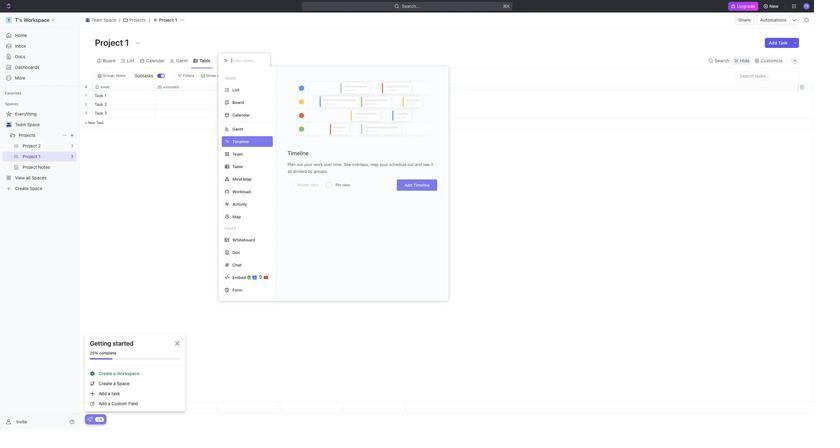 Task type: locate. For each thing, give the bounding box(es) containing it.
gantt
[[176, 58, 188, 63], [232, 126, 243, 131]]

space right user group image
[[27, 122, 40, 127]]

docs
[[15, 54, 25, 59]]

1 vertical spatial team
[[15, 122, 26, 127]]

map right mind
[[243, 176, 251, 182]]

3 set priority element from the top
[[342, 109, 351, 118]]

create up the create a space
[[99, 371, 112, 376]]

team
[[91, 17, 102, 23], [15, 122, 26, 127], [232, 151, 243, 156]]

0 vertical spatial team space link
[[84, 16, 118, 24]]

1 horizontal spatial your
[[380, 162, 388, 167]]

team up mind
[[232, 151, 243, 156]]

add up customize
[[769, 40, 777, 45]]

search...
[[402, 3, 420, 9]]

task inside button
[[778, 40, 788, 45]]

1 view from the left
[[310, 183, 318, 187]]

0 horizontal spatial space
[[27, 122, 40, 127]]

new for new task
[[88, 121, 95, 125]]

create up add a task
[[99, 381, 112, 386]]

add down add a task
[[99, 401, 107, 406]]

task for new task
[[96, 121, 104, 125]]

getting
[[90, 340, 111, 347]]

1 horizontal spatial map
[[243, 176, 251, 182]]

1 to from the top
[[221, 102, 226, 106]]

groups.
[[314, 169, 328, 174]]

divided
[[293, 169, 307, 174]]

a
[[113, 371, 116, 376], [113, 381, 116, 386], [108, 391, 110, 396], [108, 401, 110, 406]]

list up "subtasks" button
[[127, 58, 134, 63]]

0 horizontal spatial team space
[[15, 122, 40, 127]]

‎task 1
[[95, 93, 106, 98]]

team right user group image
[[15, 122, 26, 127]]

team right user group icon
[[91, 17, 102, 23]]

1 vertical spatial project 1
[[95, 37, 131, 48]]

0 vertical spatial new
[[769, 3, 779, 9]]

list link
[[126, 56, 134, 65]]

0 vertical spatial board
[[103, 58, 115, 63]]

2 up task 3
[[104, 102, 107, 107]]

0 vertical spatial map
[[243, 176, 251, 182]]

plan out your work over time. see overlaps, map your schedule out and see it all divided by groups.
[[288, 162, 433, 174]]

closed
[[217, 73, 229, 78]]

a up task
[[113, 381, 116, 386]]

0 horizontal spatial 2
[[85, 102, 87, 106]]

1 horizontal spatial /
[[149, 17, 150, 23]]

timeline down and
[[413, 183, 430, 188]]

a for custom
[[108, 401, 110, 406]]

project
[[159, 17, 174, 23], [95, 37, 123, 48]]

1 / from the left
[[119, 17, 120, 23]]

1 vertical spatial team space link
[[15, 120, 76, 130]]

2 horizontal spatial space
[[117, 381, 129, 386]]

1 inside 1 2 3
[[85, 93, 87, 97]]

1 vertical spatial ‎task
[[95, 102, 103, 107]]

map
[[370, 162, 379, 167]]

0 horizontal spatial calendar
[[146, 58, 165, 63]]

1 vertical spatial timeline
[[413, 183, 430, 188]]

1 vertical spatial new
[[88, 121, 95, 125]]

whiteboard
[[232, 237, 255, 242]]

projects inside the sidebar navigation
[[19, 132, 35, 138]]

private view
[[297, 183, 318, 187]]

embed
[[232, 275, 246, 280]]

3
[[104, 111, 107, 116], [85, 111, 87, 115]]

0 vertical spatial to
[[221, 102, 226, 106]]

timeline
[[288, 150, 309, 157], [413, 183, 430, 188]]

1 vertical spatial list
[[232, 87, 239, 92]]

0 vertical spatial team
[[91, 17, 102, 23]]

0 horizontal spatial timeline
[[288, 150, 309, 157]]

2 to do from the top
[[221, 111, 232, 115]]

gantt link
[[175, 56, 188, 65]]

team space right user group icon
[[91, 17, 116, 23]]

add
[[769, 40, 777, 45], [404, 183, 412, 188], [99, 391, 107, 396], [99, 401, 107, 406]]

task
[[778, 40, 788, 45], [95, 111, 103, 116], [96, 121, 104, 125]]

workspace
[[117, 371, 139, 376]]

table up mind
[[232, 164, 243, 169]]

board left list link
[[103, 58, 115, 63]]

row group
[[80, 91, 92, 128], [92, 91, 406, 128], [798, 91, 814, 128], [798, 402, 814, 412]]

a down add a task
[[108, 401, 110, 406]]

0 horizontal spatial map
[[232, 214, 241, 219]]

0 horizontal spatial projects
[[19, 132, 35, 138]]

2 inside 1 2 3
[[85, 102, 87, 106]]

space down create a workspace
[[117, 381, 129, 386]]

1 horizontal spatial projects
[[129, 17, 146, 23]]

0 vertical spatial to do
[[221, 102, 232, 106]]

list
[[127, 58, 134, 63], [232, 87, 239, 92]]

1 vertical spatial table
[[232, 164, 243, 169]]

1 to do from the top
[[221, 102, 232, 106]]

1 vertical spatial projects link
[[19, 130, 60, 140]]

do for task 3
[[227, 111, 232, 115]]

task up customize
[[778, 40, 788, 45]]

1 set priority image from the top
[[342, 91, 351, 101]]

and
[[415, 162, 422, 167]]

view
[[226, 58, 236, 63]]

to do cell for task 3
[[218, 109, 280, 117]]

table up show
[[199, 58, 210, 63]]

0 horizontal spatial projects link
[[19, 130, 60, 140]]

cell
[[155, 91, 218, 100], [218, 91, 280, 100], [280, 91, 343, 100], [155, 100, 218, 108], [280, 100, 343, 108], [155, 109, 218, 117], [280, 109, 343, 117]]

1 horizontal spatial project
[[159, 17, 174, 23]]

1 vertical spatial projects
[[19, 132, 35, 138]]

1 horizontal spatial projects link
[[121, 16, 147, 24]]

subtasks button
[[132, 71, 157, 81]]

0 horizontal spatial /
[[119, 17, 120, 23]]

overlaps,
[[352, 162, 369, 167]]

0 horizontal spatial gantt
[[176, 58, 188, 63]]

2 do from the top
[[227, 111, 232, 115]]

set priority image
[[342, 91, 351, 101], [342, 100, 351, 110], [342, 109, 351, 118]]

0 horizontal spatial board
[[103, 58, 115, 63]]

0 vertical spatial create
[[99, 371, 112, 376]]

row
[[92, 83, 406, 91]]

projects link inside tree
[[19, 130, 60, 140]]

set priority element
[[342, 91, 351, 101], [342, 100, 351, 110], [342, 109, 351, 118]]

task down task 3
[[96, 121, 104, 125]]

2 vertical spatial space
[[117, 381, 129, 386]]

2 for ‎task
[[104, 102, 107, 107]]

plan
[[288, 162, 296, 167]]

2 to do cell from the top
[[218, 109, 280, 117]]

2 inside press space to select this row. row
[[104, 102, 107, 107]]

2 horizontal spatial team
[[232, 151, 243, 156]]

1 horizontal spatial out
[[408, 162, 414, 167]]

0 vertical spatial list
[[127, 58, 134, 63]]

dashboards link
[[3, 62, 77, 72]]

2 left ‎task 2
[[85, 102, 87, 106]]

space inside the sidebar navigation
[[27, 122, 40, 127]]

0 vertical spatial calendar
[[146, 58, 165, 63]]

tree inside the sidebar navigation
[[3, 109, 77, 194]]

new up automations
[[769, 3, 779, 9]]

board link
[[102, 56, 115, 65]]

2
[[104, 102, 107, 107], [85, 102, 87, 106]]

grid
[[80, 83, 814, 413]]

0 horizontal spatial table
[[199, 58, 210, 63]]

search button
[[707, 56, 731, 65]]

project 1
[[159, 17, 177, 23], [95, 37, 131, 48]]

tree
[[3, 109, 77, 194]]

a left task
[[108, 391, 110, 396]]

your up the by
[[304, 162, 312, 167]]

1 horizontal spatial 2
[[104, 102, 107, 107]]

0 vertical spatial table
[[199, 58, 210, 63]]

team space right user group image
[[15, 122, 40, 127]]

‎task up ‎task 2
[[95, 93, 103, 98]]

show
[[206, 73, 216, 78]]

0 horizontal spatial out
[[297, 162, 303, 167]]

view right private
[[310, 183, 318, 187]]

map
[[243, 176, 251, 182], [232, 214, 241, 219]]

0 horizontal spatial team space link
[[15, 120, 76, 130]]

out left and
[[408, 162, 414, 167]]

1 to do cell from the top
[[218, 100, 280, 108]]

doc
[[232, 250, 240, 255]]

to for ‎task 2
[[221, 102, 226, 106]]

hide
[[740, 58, 749, 63]]

new inside button
[[769, 3, 779, 9]]

0 horizontal spatial your
[[304, 162, 312, 167]]

‎task for ‎task 2
[[95, 102, 103, 107]]

view
[[310, 183, 318, 187], [342, 183, 350, 187]]

project 1 link
[[151, 16, 179, 24]]

0 vertical spatial task
[[778, 40, 788, 45]]

add down schedule
[[404, 183, 412, 188]]

0 vertical spatial projects
[[129, 17, 146, 23]]

2 out from the left
[[408, 162, 414, 167]]

a up the create a space
[[113, 371, 116, 376]]

a for space
[[113, 381, 116, 386]]

projects link
[[121, 16, 147, 24], [19, 130, 60, 140]]

schedule
[[389, 162, 406, 167]]

hide button
[[732, 56, 751, 65]]

1 horizontal spatial new
[[769, 3, 779, 9]]

0 horizontal spatial view
[[310, 183, 318, 187]]

1 vertical spatial project
[[95, 37, 123, 48]]

press space to select this row. row containing ‎task 1
[[92, 91, 406, 101]]

1 vertical spatial space
[[27, 122, 40, 127]]

2 your from the left
[[380, 162, 388, 167]]

1 vertical spatial to
[[221, 111, 226, 115]]

2 set priority image from the top
[[342, 100, 351, 110]]

1 vertical spatial gantt
[[232, 126, 243, 131]]

set priority element for 1
[[342, 91, 351, 101]]

projects
[[129, 17, 146, 23], [19, 132, 35, 138]]

2 view from the left
[[342, 183, 350, 187]]

0 vertical spatial do
[[227, 102, 232, 106]]

1 out from the left
[[297, 162, 303, 167]]

to do
[[221, 102, 232, 106], [221, 111, 232, 115]]

row group containing 1 2 3
[[80, 91, 92, 128]]

task down ‎task 2
[[95, 111, 103, 116]]

1 horizontal spatial team
[[91, 17, 102, 23]]

/
[[119, 17, 120, 23], [149, 17, 150, 23]]

0 vertical spatial ‎task
[[95, 93, 103, 98]]

board down tasks
[[232, 100, 244, 105]]

automations button
[[757, 15, 790, 25]]

1 your from the left
[[304, 162, 312, 167]]

1 create from the top
[[99, 371, 112, 376]]

0 vertical spatial timeline
[[288, 150, 309, 157]]

field
[[128, 401, 138, 406]]

tree containing team space
[[3, 109, 77, 194]]

your
[[304, 162, 312, 167], [380, 162, 388, 167]]

1 horizontal spatial view
[[342, 183, 350, 187]]

1 vertical spatial create
[[99, 381, 112, 386]]

2 set priority element from the top
[[342, 100, 351, 110]]

new button
[[761, 1, 782, 11]]

2 vertical spatial task
[[96, 121, 104, 125]]

1 vertical spatial to do
[[221, 111, 232, 115]]

0 horizontal spatial new
[[88, 121, 95, 125]]

customize
[[761, 58, 783, 63]]

0 horizontal spatial list
[[127, 58, 134, 63]]

1 do from the top
[[227, 102, 232, 106]]

view button
[[218, 56, 239, 65]]

1 horizontal spatial calendar
[[232, 112, 250, 117]]

to
[[221, 102, 226, 106], [221, 111, 226, 115]]

1 vertical spatial do
[[227, 111, 232, 115]]

3 down ‎task 2
[[104, 111, 107, 116]]

1 horizontal spatial board
[[232, 100, 244, 105]]

timeline up plan
[[288, 150, 309, 157]]

0 vertical spatial gantt
[[176, 58, 188, 63]]

calendar link
[[145, 56, 165, 65]]

a for workspace
[[113, 371, 116, 376]]

2 create from the top
[[99, 381, 112, 386]]

1 ‎task from the top
[[95, 93, 103, 98]]

1 horizontal spatial team space
[[91, 17, 116, 23]]

new down task 3
[[88, 121, 95, 125]]

2 for 1
[[85, 102, 87, 106]]

task 3
[[95, 111, 107, 116]]

2 / from the left
[[149, 17, 150, 23]]

map down activity
[[232, 214, 241, 219]]

to do for ‎task 2
[[221, 102, 232, 106]]

2 ‎task from the top
[[95, 102, 103, 107]]

0 horizontal spatial team
[[15, 122, 26, 127]]

3 left task 3
[[85, 111, 87, 115]]

by
[[308, 169, 312, 174]]

1 vertical spatial team space
[[15, 122, 40, 127]]

add inside button
[[769, 40, 777, 45]]

do
[[227, 102, 232, 106], [227, 111, 232, 115]]

2 to from the top
[[221, 111, 226, 115]]

3 set priority image from the top
[[342, 109, 351, 118]]

team space link
[[84, 16, 118, 24], [15, 120, 76, 130]]

space right user group icon
[[104, 17, 116, 23]]

press space to select this row. row containing task 3
[[92, 109, 406, 118]]

your right map
[[380, 162, 388, 167]]

out up divided
[[297, 162, 303, 167]]

to do cell
[[218, 100, 280, 108], [218, 109, 280, 117]]

1 inside press space to select this row. row
[[104, 93, 106, 98]]

1 horizontal spatial project 1
[[159, 17, 177, 23]]

list down tasks
[[232, 87, 239, 92]]

board
[[103, 58, 115, 63], [232, 100, 244, 105]]

team space inside the sidebar navigation
[[15, 122, 40, 127]]

view right pin
[[342, 183, 350, 187]]

1 horizontal spatial space
[[104, 17, 116, 23]]

to do for task 3
[[221, 111, 232, 115]]

1 set priority element from the top
[[342, 91, 351, 101]]

1
[[175, 17, 177, 23], [125, 37, 129, 48], [104, 93, 106, 98], [85, 93, 87, 97]]

started
[[113, 340, 133, 347]]

0 vertical spatial project 1
[[159, 17, 177, 23]]

‎task down ‎task 1
[[95, 102, 103, 107]]

press space to select this row. row
[[80, 91, 92, 100], [92, 91, 406, 101], [80, 100, 92, 109], [92, 100, 406, 110], [80, 109, 92, 117], [92, 109, 406, 118], [92, 402, 406, 413]]

1 vertical spatial to do cell
[[218, 109, 280, 117]]

see
[[423, 162, 430, 167]]

2 vertical spatial team
[[232, 151, 243, 156]]

0 vertical spatial to do cell
[[218, 100, 280, 108]]

add left task
[[99, 391, 107, 396]]

spaces
[[5, 101, 18, 106]]

1 horizontal spatial 3
[[104, 111, 107, 116]]

add for add task
[[769, 40, 777, 45]]

new
[[769, 3, 779, 9], [88, 121, 95, 125]]

task for add task
[[778, 40, 788, 45]]

mind map
[[232, 176, 251, 182]]

calendar
[[146, 58, 165, 63], [232, 112, 250, 117]]



Task type: describe. For each thing, give the bounding box(es) containing it.
show closed
[[206, 73, 229, 78]]

press space to select this row. row containing ‎task 2
[[92, 100, 406, 110]]

0 horizontal spatial project
[[95, 37, 123, 48]]

view for private view
[[310, 183, 318, 187]]

‎task 2
[[95, 102, 107, 107]]

0 vertical spatial projects link
[[121, 16, 147, 24]]

press space to select this row. row containing 1
[[80, 91, 92, 100]]

onboarding checklist button image
[[87, 417, 92, 422]]

1 horizontal spatial timeline
[[413, 183, 430, 188]]

set priority element for 3
[[342, 109, 351, 118]]

customize button
[[753, 56, 785, 65]]

3 inside press space to select this row. row
[[104, 111, 107, 116]]

grid containing ‎task 1
[[80, 83, 814, 413]]

0 vertical spatial project
[[159, 17, 174, 23]]

add task
[[769, 40, 788, 45]]

0 vertical spatial space
[[104, 17, 116, 23]]

table link
[[198, 56, 210, 65]]

25% complete
[[90, 351, 116, 355]]

1 horizontal spatial list
[[232, 87, 239, 92]]

add for add a task
[[99, 391, 107, 396]]

pages
[[225, 226, 236, 230]]

⌘k
[[503, 3, 510, 9]]

mind
[[232, 176, 242, 182]]

all
[[288, 169, 292, 174]]

add a custom field
[[99, 401, 138, 406]]

1 horizontal spatial team space link
[[84, 16, 118, 24]]

1 horizontal spatial gantt
[[232, 126, 243, 131]]

add task button
[[765, 38, 791, 48]]

activity
[[232, 202, 247, 207]]

1 vertical spatial map
[[232, 214, 241, 219]]

search
[[715, 58, 729, 63]]

set priority image for 2
[[342, 100, 351, 110]]

a for task
[[108, 391, 110, 396]]

new task
[[88, 121, 104, 125]]

private
[[297, 183, 309, 187]]

share button
[[735, 15, 754, 25]]

see
[[344, 162, 351, 167]]

sidebar navigation
[[0, 13, 80, 429]]

automations
[[760, 17, 786, 23]]

1 horizontal spatial table
[[232, 164, 243, 169]]

onboarding checklist button element
[[87, 417, 92, 422]]

#
[[85, 85, 87, 89]]

create for create a workspace
[[99, 371, 112, 376]]

close image
[[175, 341, 179, 346]]

getting started
[[90, 340, 133, 347]]

add a task
[[99, 391, 120, 396]]

time.
[[333, 162, 343, 167]]

1 vertical spatial task
[[95, 111, 103, 116]]

create a space
[[99, 381, 129, 386]]

‎task for ‎task 1
[[95, 93, 103, 98]]

home link
[[3, 30, 77, 40]]

inbox link
[[3, 41, 77, 51]]

0 horizontal spatial project 1
[[95, 37, 131, 48]]

custom
[[111, 401, 127, 406]]

view button
[[218, 53, 239, 68]]

set priority image for 3
[[342, 109, 351, 118]]

upgrade
[[737, 3, 755, 9]]

pin view
[[335, 183, 350, 187]]

invite
[[16, 419, 27, 424]]

work
[[314, 162, 323, 167]]

1 vertical spatial board
[[232, 100, 244, 105]]

add timeline
[[404, 183, 430, 188]]

Search tasks... text field
[[736, 71, 799, 80]]

press space to select this row. row containing 2
[[80, 100, 92, 109]]

complete
[[99, 351, 116, 355]]

row group containing ‎task 1
[[92, 91, 406, 128]]

add for add a custom field
[[99, 401, 107, 406]]

show closed button
[[198, 72, 232, 80]]

user group image
[[6, 123, 11, 127]]

over
[[324, 162, 332, 167]]

favorites button
[[3, 90, 24, 97]]

1 2 3
[[85, 93, 87, 115]]

press space to select this row. row containing 3
[[80, 109, 92, 117]]

it
[[431, 162, 433, 167]]

set priority element for 2
[[342, 100, 351, 110]]

create a workspace
[[99, 371, 139, 376]]

form
[[232, 287, 242, 292]]

25%
[[90, 351, 98, 355]]

set priority image for 1
[[342, 91, 351, 101]]

tasks
[[225, 76, 236, 80]]

dashboards
[[15, 65, 39, 70]]

view for pin view
[[342, 183, 350, 187]]

new for new
[[769, 3, 779, 9]]

workload
[[232, 189, 251, 194]]

favorites
[[5, 91, 22, 96]]

1 vertical spatial calendar
[[232, 112, 250, 117]]

share
[[739, 17, 751, 23]]

0 horizontal spatial 3
[[85, 111, 87, 115]]

to for task 3
[[221, 111, 226, 115]]

1/4
[[97, 417, 102, 421]]

upgrade link
[[728, 2, 758, 11]]

create for create a space
[[99, 381, 112, 386]]

inbox
[[15, 43, 26, 49]]

chat
[[232, 262, 242, 267]]

home
[[15, 33, 27, 38]]

subtasks
[[135, 73, 153, 78]]

task
[[111, 391, 120, 396]]

pin
[[335, 183, 341, 187]]

Enter name... field
[[231, 58, 265, 63]]

to do cell for ‎task 2
[[218, 100, 280, 108]]

add for add timeline
[[404, 183, 412, 188]]

team inside the sidebar navigation
[[15, 122, 26, 127]]

0 vertical spatial team space
[[91, 17, 116, 23]]

docs link
[[3, 52, 77, 62]]

user group image
[[86, 18, 90, 22]]

do for ‎task 2
[[227, 102, 232, 106]]



Task type: vqa. For each thing, say whether or not it's contained in the screenshot.
the leftmost You'Re
no



